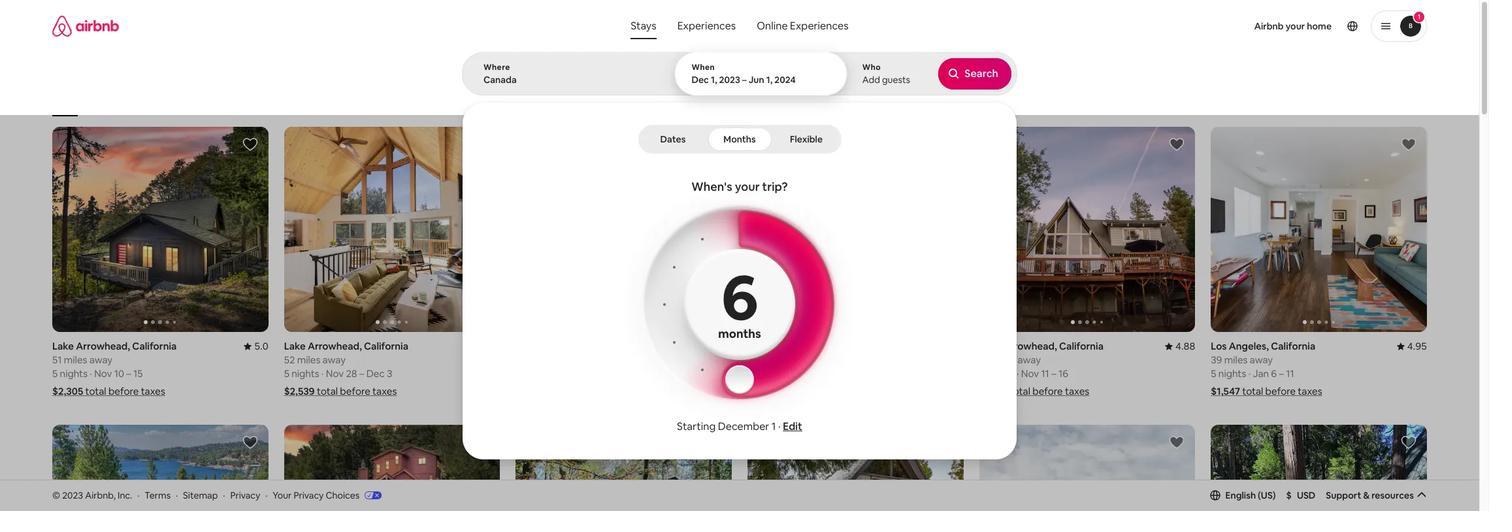 Task type: vqa. For each thing, say whether or not it's contained in the screenshot.
4.78
no



Task type: describe. For each thing, give the bounding box(es) containing it.
dates button
[[641, 127, 706, 151]]

total for $2,305
[[85, 385, 106, 397]]

add to wishlist: lake arrowhead, california image for 5.0
[[242, 137, 258, 152]]

dates
[[661, 133, 686, 145]]

lake arrowhead, california 52 miles away 5 nights · nov 28 – dec 3 $2,539 total before taxes
[[284, 340, 409, 397]]

dec inside when dec 1, 2023 – jun 1, 2024
[[692, 74, 709, 86]]

arrowhead, for lake arrowhead, california 52 miles away 5 nights · dec 10 – 15 $1,221 total before taxes
[[771, 340, 826, 352]]

who add guests
[[863, 62, 911, 86]]

resources
[[1372, 489, 1414, 501]]

show map button
[[697, 422, 783, 453]]

4.88
[[1176, 340, 1196, 352]]

5 for los angeles, california 39 miles away 5 nights · jan 6 – 11 $1,547 total before taxes
[[1211, 367, 1217, 380]]

39
[[1211, 354, 1223, 366]]

arrowhead, for lake arrowhead, california
[[540, 340, 594, 352]]

online
[[757, 19, 788, 33]]

your for when's
[[735, 179, 760, 194]]

terms
[[145, 489, 171, 501]]

1 button
[[1371, 10, 1427, 42]]

before for $1,221
[[801, 385, 831, 397]]

before for $2,305
[[108, 385, 139, 397]]

nights for lake arrowhead, california 52 miles away 5 nights · dec 10 – 15 $1,221 total before taxes
[[755, 367, 783, 380]]

miles for los angeles, california 39 miles away 5 nights · jan 6 – 11 $1,547 total before taxes
[[1225, 354, 1248, 366]]

6 inside stays tab panel
[[721, 256, 759, 338]]

national parks
[[1013, 97, 1066, 107]]

add to wishlist: los angeles, california image
[[1170, 435, 1185, 450]]

&
[[1364, 489, 1370, 501]]

add
[[863, 74, 880, 86]]

away for 3
[[323, 354, 346, 366]]

1 privacy from the left
[[230, 489, 260, 501]]

support & resources button
[[1326, 489, 1427, 501]]

total before taxes button
[[980, 385, 1090, 397]]

terms · sitemap · privacy ·
[[145, 489, 268, 501]]

edit button
[[783, 420, 803, 433]]

when's
[[692, 179, 733, 194]]

15 for dec
[[829, 367, 839, 380]]

10 for dec
[[810, 367, 820, 380]]

months
[[718, 326, 761, 341]]

– for lake arrowhead, california 52 miles away 5 nights · dec 10 – 15 $1,221 total before taxes
[[822, 367, 827, 380]]

flexible
[[790, 133, 823, 145]]

5 for lake arrowhead, california 52 miles away 5 nights · nov 28 – dec 3 $2,539 total before taxes
[[284, 367, 289, 380]]

5.0
[[254, 340, 268, 352]]

treehouses
[[772, 97, 815, 107]]

4.95 out of 5 average rating image
[[1397, 340, 1427, 352]]

1 inside stays tab panel
[[772, 420, 776, 433]]

add to wishlist: crestline, california image
[[474, 435, 490, 450]]

california for lake arrowhead, california
[[596, 340, 640, 352]]

home
[[1307, 20, 1332, 32]]

california for los angeles, california 39 miles away 5 nights · jan 6 – 11 $1,547 total before taxes
[[1271, 340, 1316, 352]]

lake arrowhead, california 53 miles away · nov 11 – 16 total before taxes
[[980, 340, 1104, 397]]

stays
[[631, 19, 657, 33]]

4.94 out of 5 average rating image
[[702, 340, 732, 352]]

group containing off-the-grid
[[52, 65, 1203, 116]]

grid
[[555, 97, 570, 107]]

add to wishlist: lake arrowhead, california image for 4.94
[[706, 137, 722, 152]]

california for lake arrowhead, california 52 miles away 5 nights · dec 10 – 15 $1,221 total before taxes
[[828, 340, 872, 352]]

arrowhead, for lake arrowhead, california 53 miles away · nov 11 – 16 total before taxes
[[1003, 340, 1057, 352]]

before inside lake arrowhead, california 52 miles away 5 nights · nov 28 – dec 3 $2,539 total before taxes
[[340, 385, 370, 397]]

terms link
[[145, 489, 171, 501]]

lake arrowhead, california 52 miles away 5 nights · dec 10 – 15 $1,221 total before taxes
[[748, 340, 872, 397]]

lake arrowhead, california 51 miles away 5 nights · nov 10 – 15 $2,305 total before taxes
[[52, 340, 177, 397]]

desert
[[899, 97, 924, 107]]

choices
[[326, 489, 360, 501]]

tiny homes
[[951, 97, 993, 107]]

15 for nov
[[133, 367, 143, 380]]

– inside when dec 1, 2023 – jun 1, 2024
[[742, 74, 747, 86]]

lake arrowhead, california
[[516, 340, 640, 352]]

add to wishlist: lake arrowhead, california image for 4.88
[[1170, 137, 1185, 152]]

5.0 out of 5 average rating image
[[244, 340, 268, 352]]

what can we help you find? tab list
[[620, 13, 747, 39]]

miles for lake arrowhead, california 51 miles away 5 nights · nov 10 – 15 $2,305 total before taxes
[[64, 354, 87, 366]]

experiences button
[[667, 13, 747, 39]]

your for airbnb
[[1286, 20, 1305, 32]]

guests
[[882, 74, 911, 86]]

2 privacy from the left
[[294, 489, 324, 501]]

show map
[[710, 432, 754, 444]]

$2,305
[[52, 385, 83, 397]]

countryside
[[706, 97, 751, 107]]

miles for lake arrowhead, california 53 miles away · nov 11 – 16 total before taxes
[[993, 354, 1016, 366]]

english (us)
[[1226, 489, 1276, 501]]

nights for lake arrowhead, california 52 miles away 5 nights · nov 28 – dec 3 $2,539 total before taxes
[[292, 367, 319, 380]]

miles for lake arrowhead, california 52 miles away 5 nights · dec 10 – 15 $1,221 total before taxes
[[761, 354, 784, 366]]

off-the-grid
[[525, 97, 570, 107]]

profile element
[[871, 0, 1427, 52]]

where
[[484, 62, 510, 73]]

none search field containing 6
[[462, 0, 1018, 459]]

inc.
[[118, 489, 132, 501]]

california for lake arrowhead, california 51 miles away 5 nights · nov 10 – 15 $2,305 total before taxes
[[132, 340, 177, 352]]

online experiences link
[[747, 13, 859, 39]]

los
[[1211, 340, 1227, 352]]

52 for lake arrowhead, california 52 miles away 5 nights · dec 10 – 15 $1,221 total before taxes
[[748, 354, 759, 366]]

– inside lake arrowhead, california 53 miles away · nov 11 – 16 total before taxes
[[1052, 367, 1057, 380]]

sitemap link
[[183, 489, 218, 501]]

lake for lake arrowhead, california 53 miles away · nov 11 – 16 total before taxes
[[980, 340, 1001, 352]]

10 for nov
[[114, 367, 124, 380]]

december
[[718, 420, 770, 433]]

taxes inside lake arrowhead, california 53 miles away · nov 11 – 16 total before taxes
[[1065, 385, 1090, 397]]

design
[[654, 97, 679, 107]]

nights for los angeles, california 39 miles away 5 nights · jan 6 – 11 $1,547 total before taxes
[[1219, 367, 1247, 380]]

· inside lake arrowhead, california 52 miles away 5 nights · nov 28 – dec 3 $2,539 total before taxes
[[322, 367, 324, 380]]

english
[[1226, 489, 1256, 501]]

· inside los angeles, california 39 miles away 5 nights · jan 6 – 11 $1,547 total before taxes
[[1249, 367, 1251, 380]]

53
[[980, 354, 990, 366]]

stays button
[[620, 13, 667, 39]]

airbnb
[[1255, 20, 1284, 32]]

dec inside lake arrowhead, california 52 miles away 5 nights · nov 28 – dec 3 $2,539 total before taxes
[[366, 367, 385, 380]]

– for lake arrowhead, california 51 miles away 5 nights · nov 10 – 15 $2,305 total before taxes
[[126, 367, 131, 380]]

homes
[[968, 97, 993, 107]]

© 2023 airbnb, inc. ·
[[52, 489, 140, 501]]

miles for lake arrowhead, california 52 miles away 5 nights · nov 28 – dec 3 $2,539 total before taxes
[[297, 354, 320, 366]]

(us)
[[1258, 489, 1276, 501]]

who
[[863, 62, 881, 73]]

lake for lake
[[600, 97, 617, 107]]

california for lake arrowhead, california 53 miles away · nov 11 – 16 total before taxes
[[1059, 340, 1104, 352]]

privacy link
[[230, 489, 260, 501]]

flexible button
[[774, 127, 839, 151]]

airbnb your home
[[1255, 20, 1332, 32]]

$1,547
[[1211, 385, 1240, 397]]

your privacy choices
[[273, 489, 360, 501]]

4.94
[[712, 340, 732, 352]]

Where field
[[484, 74, 655, 86]]



Task type: locate. For each thing, give the bounding box(es) containing it.
51
[[52, 354, 62, 366]]

total
[[85, 385, 106, 397], [778, 385, 799, 397], [317, 385, 338, 397], [1010, 385, 1031, 397], [1243, 385, 1264, 397]]

11
[[1041, 367, 1050, 380], [1286, 367, 1295, 380]]

0 horizontal spatial 2023
[[62, 489, 83, 501]]

arrowhead, for lake arrowhead, california 51 miles away 5 nights · nov 10 – 15 $2,305 total before taxes
[[76, 340, 130, 352]]

away for $2,305
[[89, 354, 113, 366]]

5 taxes from the left
[[1298, 385, 1323, 397]]

nights up $2,539
[[292, 367, 319, 380]]

0 horizontal spatial 15
[[133, 367, 143, 380]]

dec left 3
[[366, 367, 385, 380]]

when's your trip?
[[692, 179, 788, 194]]

lake for lake arrowhead, california 52 miles away 5 nights · nov 28 – dec 3 $2,539 total before taxes
[[284, 340, 306, 352]]

1, right jun
[[766, 74, 773, 86]]

1 nights from the left
[[60, 367, 88, 380]]

california inside lake arrowhead, california 52 miles away 5 nights · dec 10 – 15 $1,221 total before taxes
[[828, 340, 872, 352]]

miles up $1,221 on the right bottom of page
[[761, 354, 784, 366]]

5 for lake arrowhead, california 52 miles away 5 nights · dec 10 – 15 $1,221 total before taxes
[[748, 367, 753, 380]]

1 10 from the left
[[114, 367, 124, 380]]

4 taxes from the left
[[1065, 385, 1090, 397]]

tab list
[[641, 125, 839, 154]]

6 up 4.94
[[721, 256, 759, 338]]

1 horizontal spatial 1,
[[766, 74, 773, 86]]

away for taxes
[[1018, 354, 1041, 366]]

map
[[735, 432, 754, 444]]

arrowhead,
[[76, 340, 130, 352], [771, 340, 826, 352], [308, 340, 362, 352], [540, 340, 594, 352], [1003, 340, 1057, 352]]

california inside lake arrowhead, california 51 miles away 5 nights · nov 10 – 15 $2,305 total before taxes
[[132, 340, 177, 352]]

your privacy choices link
[[273, 489, 382, 502]]

1 california from the left
[[132, 340, 177, 352]]

2023 right ©
[[62, 489, 83, 501]]

$
[[1287, 489, 1292, 501]]

0 horizontal spatial 10
[[114, 367, 124, 380]]

4 miles from the left
[[993, 354, 1016, 366]]

experiences up when in the top of the page
[[678, 19, 736, 33]]

1 1, from the left
[[711, 74, 717, 86]]

1 total from the left
[[85, 385, 106, 397]]

2 1, from the left
[[766, 74, 773, 86]]

5 up $1,221 on the right bottom of page
[[748, 367, 753, 380]]

before down the 16
[[1033, 385, 1063, 397]]

1 arrowhead, from the left
[[76, 340, 130, 352]]

california inside lake arrowhead, california 52 miles away 5 nights · nov 28 – dec 3 $2,539 total before taxes
[[364, 340, 409, 352]]

nov for total
[[326, 367, 344, 380]]

3 before from the left
[[340, 385, 370, 397]]

2 taxes from the left
[[834, 385, 858, 397]]

edit
[[783, 420, 803, 433]]

parks
[[1046, 97, 1066, 107]]

dec down when in the top of the page
[[692, 74, 709, 86]]

2023
[[719, 74, 740, 86], [62, 489, 83, 501]]

display total before taxes switch
[[1393, 83, 1416, 99]]

3
[[387, 367, 392, 380]]

2 before from the left
[[801, 385, 831, 397]]

away inside lake arrowhead, california 52 miles away 5 nights · dec 10 – 15 $1,221 total before taxes
[[786, 354, 809, 366]]

total for $1,547
[[1243, 385, 1264, 397]]

1 vertical spatial your
[[735, 179, 760, 194]]

before inside lake arrowhead, california 52 miles away 5 nights · dec 10 – 15 $1,221 total before taxes
[[801, 385, 831, 397]]

miles inside los angeles, california 39 miles away 5 nights · jan 6 – 11 $1,547 total before taxes
[[1225, 354, 1248, 366]]

before right $2,305 at bottom left
[[108, 385, 139, 397]]

miles inside lake arrowhead, california 52 miles away 5 nights · nov 28 – dec 3 $2,539 total before taxes
[[297, 354, 320, 366]]

months
[[724, 133, 756, 145]]

10 inside lake arrowhead, california 52 miles away 5 nights · dec 10 – 15 $1,221 total before taxes
[[810, 367, 820, 380]]

privacy left your
[[230, 489, 260, 501]]

your
[[273, 489, 292, 501]]

airbnb,
[[85, 489, 116, 501]]

dec
[[692, 74, 709, 86], [790, 367, 808, 380], [366, 367, 385, 380]]

2 52 from the left
[[284, 354, 295, 366]]

arrowhead, inside lake arrowhead, california 52 miles away 5 nights · nov 28 – dec 3 $2,539 total before taxes
[[308, 340, 362, 352]]

4 before from the left
[[1033, 385, 1063, 397]]

group
[[52, 65, 1203, 116], [52, 127, 268, 332], [284, 127, 500, 332], [516, 127, 732, 332], [748, 127, 964, 332], [980, 127, 1196, 332], [1211, 127, 1427, 332], [52, 425, 268, 511], [284, 425, 500, 511], [516, 425, 732, 511], [748, 425, 964, 511], [980, 425, 1196, 511], [1211, 425, 1427, 511]]

taxes inside lake arrowhead, california 52 miles away 5 nights · nov 28 – dec 3 $2,539 total before taxes
[[373, 385, 397, 397]]

5 inside los angeles, california 39 miles away 5 nights · jan 6 – 11 $1,547 total before taxes
[[1211, 367, 1217, 380]]

– inside lake arrowhead, california 52 miles away 5 nights · dec 10 – 15 $1,221 total before taxes
[[822, 367, 827, 380]]

english (us) button
[[1210, 489, 1276, 501]]

52 inside lake arrowhead, california 52 miles away 5 nights · nov 28 – dec 3 $2,539 total before taxes
[[284, 354, 295, 366]]

california inside lake arrowhead, california 53 miles away · nov 11 – 16 total before taxes
[[1059, 340, 1104, 352]]

2 miles from the left
[[761, 354, 784, 366]]

jan
[[1253, 367, 1269, 380]]

28
[[346, 367, 357, 380]]

5 up $2,539
[[284, 367, 289, 380]]

1 horizontal spatial 11
[[1286, 367, 1295, 380]]

show
[[710, 432, 733, 444]]

2 11 from the left
[[1286, 367, 1295, 380]]

trip?
[[762, 179, 788, 194]]

2 nights from the left
[[755, 367, 783, 380]]

starting
[[677, 420, 716, 433]]

– for lake arrowhead, california 52 miles away 5 nights · nov 28 – dec 3 $2,539 total before taxes
[[359, 367, 364, 380]]

2 horizontal spatial nov
[[1021, 367, 1039, 380]]

california for lake arrowhead, california 52 miles away 5 nights · nov 28 – dec 3 $2,539 total before taxes
[[364, 340, 409, 352]]

nights
[[60, 367, 88, 380], [755, 367, 783, 380], [292, 367, 319, 380], [1219, 367, 1247, 380]]

1 horizontal spatial 1
[[1418, 12, 1421, 21]]

· inside stays tab panel
[[778, 420, 781, 433]]

11 inside los angeles, california 39 miles away 5 nights · jan 6 – 11 $1,547 total before taxes
[[1286, 367, 1295, 380]]

3 miles from the left
[[297, 354, 320, 366]]

3 arrowhead, from the left
[[308, 340, 362, 352]]

1 miles from the left
[[64, 354, 87, 366]]

tab list inside stays tab panel
[[641, 125, 839, 154]]

miles inside lake arrowhead, california 53 miles away · nov 11 – 16 total before taxes
[[993, 354, 1016, 366]]

experiences right online
[[790, 19, 849, 33]]

sitemap
[[183, 489, 218, 501]]

5 inside lake arrowhead, california 51 miles away 5 nights · nov 10 – 15 $2,305 total before taxes
[[52, 367, 58, 380]]

lake inside lake arrowhead, california 52 miles away 5 nights · nov 28 – dec 3 $2,539 total before taxes
[[284, 340, 306, 352]]

$2,539
[[284, 385, 315, 397]]

add to wishlist: twin peaks, california image
[[1401, 435, 1417, 450]]

nights inside lake arrowhead, california 52 miles away 5 nights · nov 28 – dec 3 $2,539 total before taxes
[[292, 367, 319, 380]]

angeles,
[[1229, 340, 1269, 352]]

miles inside lake arrowhead, california 52 miles away 5 nights · dec 10 – 15 $1,221 total before taxes
[[761, 354, 784, 366]]

2 away from the left
[[786, 354, 809, 366]]

1 nov from the left
[[94, 367, 112, 380]]

2 5 from the left
[[748, 367, 753, 380]]

tiny
[[951, 97, 966, 107]]

4.88 out of 5 average rating image
[[1165, 340, 1196, 352]]

nights up $1,221 on the right bottom of page
[[755, 367, 783, 380]]

away inside lake arrowhead, california 51 miles away 5 nights · nov 10 – 15 $2,305 total before taxes
[[89, 354, 113, 366]]

1 horizontal spatial privacy
[[294, 489, 324, 501]]

4 california from the left
[[596, 340, 640, 352]]

camping
[[837, 97, 871, 107]]

1,
[[711, 74, 717, 86], [766, 74, 773, 86]]

nights up $2,305 at bottom left
[[60, 367, 88, 380]]

–
[[742, 74, 747, 86], [126, 367, 131, 380], [822, 367, 827, 380], [359, 367, 364, 380], [1052, 367, 1057, 380], [1279, 367, 1284, 380]]

1 taxes from the left
[[141, 385, 165, 397]]

2 15 from the left
[[829, 367, 839, 380]]

your inside stays tab panel
[[735, 179, 760, 194]]

experiences
[[678, 19, 736, 33], [790, 19, 849, 33]]

1 11 from the left
[[1041, 367, 1050, 380]]

add to wishlist: los angeles, california image
[[1401, 137, 1417, 152]]

0 horizontal spatial experiences
[[678, 19, 736, 33]]

away inside lake arrowhead, california 52 miles away 5 nights · nov 28 – dec 3 $2,539 total before taxes
[[323, 354, 346, 366]]

dec inside lake arrowhead, california 52 miles away 5 nights · dec 10 – 15 $1,221 total before taxes
[[790, 367, 808, 380]]

15
[[133, 367, 143, 380], [829, 367, 839, 380]]

2 california from the left
[[828, 340, 872, 352]]

total inside lake arrowhead, california 51 miles away 5 nights · nov 10 – 15 $2,305 total before taxes
[[85, 385, 106, 397]]

0 vertical spatial 1
[[1418, 12, 1421, 21]]

nights inside lake arrowhead, california 52 miles away 5 nights · dec 10 – 15 $1,221 total before taxes
[[755, 367, 783, 380]]

5
[[52, 367, 58, 380], [748, 367, 753, 380], [284, 367, 289, 380], [1211, 367, 1217, 380]]

52 inside lake arrowhead, california 52 miles away 5 nights · dec 10 – 15 $1,221 total before taxes
[[748, 354, 759, 366]]

1 inside 'dropdown button'
[[1418, 12, 1421, 21]]

0 horizontal spatial 1,
[[711, 74, 717, 86]]

0 horizontal spatial privacy
[[230, 489, 260, 501]]

0 vertical spatial your
[[1286, 20, 1305, 32]]

6 inside los angeles, california 39 miles away 5 nights · jan 6 – 11 $1,547 total before taxes
[[1271, 367, 1277, 380]]

taxes for lake arrowhead, california 51 miles away 5 nights · nov 10 – 15 $2,305 total before taxes
[[141, 385, 165, 397]]

3 away from the left
[[323, 354, 346, 366]]

· inside lake arrowhead, california 52 miles away 5 nights · dec 10 – 15 $1,221 total before taxes
[[785, 367, 788, 380]]

11 left the 16
[[1041, 367, 1050, 380]]

away for $1,221
[[786, 354, 809, 366]]

5 california from the left
[[1059, 340, 1104, 352]]

before inside los angeles, california 39 miles away 5 nights · jan 6 – 11 $1,547 total before taxes
[[1266, 385, 1296, 397]]

privacy
[[230, 489, 260, 501], [294, 489, 324, 501]]

1 horizontal spatial 10
[[810, 367, 820, 380]]

2024
[[775, 74, 796, 86]]

dec up edit 'button'
[[790, 367, 808, 380]]

0 horizontal spatial 52
[[284, 354, 295, 366]]

2023 inside when dec 1, 2023 – jun 1, 2024
[[719, 74, 740, 86]]

your left 'home'
[[1286, 20, 1305, 32]]

· inside lake arrowhead, california 51 miles away 5 nights · nov 10 – 15 $2,305 total before taxes
[[90, 367, 92, 380]]

privacy right your
[[294, 489, 324, 501]]

1 52 from the left
[[748, 354, 759, 366]]

0 vertical spatial 6
[[721, 256, 759, 338]]

your left the trip?
[[735, 179, 760, 194]]

0 vertical spatial 2023
[[719, 74, 740, 86]]

1, down when in the top of the page
[[711, 74, 717, 86]]

miles right 51
[[64, 354, 87, 366]]

1 horizontal spatial 15
[[829, 367, 839, 380]]

15 inside lake arrowhead, california 52 miles away 5 nights · dec 10 – 15 $1,221 total before taxes
[[829, 367, 839, 380]]

nights for lake arrowhead, california 51 miles away 5 nights · nov 10 – 15 $2,305 total before taxes
[[60, 367, 88, 380]]

starting december 1 · edit
[[677, 420, 803, 433]]

nights inside los angeles, california 39 miles away 5 nights · jan 6 – 11 $1,547 total before taxes
[[1219, 367, 1247, 380]]

lake for lake arrowhead, california 52 miles away 5 nights · dec 10 – 15 $1,221 total before taxes
[[748, 340, 769, 352]]

3 nov from the left
[[1021, 367, 1039, 380]]

lake inside lake arrowhead, california 53 miles away · nov 11 – 16 total before taxes
[[980, 340, 1001, 352]]

4.95
[[1408, 340, 1427, 352]]

52
[[748, 354, 759, 366], [284, 354, 295, 366]]

1 horizontal spatial dec
[[692, 74, 709, 86]]

3 taxes from the left
[[373, 385, 397, 397]]

nov for before
[[94, 367, 112, 380]]

away inside los angeles, california 39 miles away 5 nights · jan 6 – 11 $1,547 total before taxes
[[1250, 354, 1273, 366]]

away for $1,547
[[1250, 354, 1273, 366]]

miles up $2,539
[[297, 354, 320, 366]]

5 inside lake arrowhead, california 52 miles away 5 nights · nov 28 – dec 3 $2,539 total before taxes
[[284, 367, 289, 380]]

before for $1,547
[[1266, 385, 1296, 397]]

stays tab panel
[[462, 52, 1018, 459]]

taxes inside lake arrowhead, california 52 miles away 5 nights · dec 10 – 15 $1,221 total before taxes
[[834, 385, 858, 397]]

lake inside lake arrowhead, california 52 miles away 5 nights · dec 10 – 15 $1,221 total before taxes
[[748, 340, 769, 352]]

2 arrowhead, from the left
[[771, 340, 826, 352]]

©
[[52, 489, 60, 501]]

10
[[114, 367, 124, 380], [810, 367, 820, 380]]

1 horizontal spatial 52
[[748, 354, 759, 366]]

$ usd
[[1287, 489, 1316, 501]]

1 vertical spatial 6
[[1271, 367, 1277, 380]]

·
[[90, 367, 92, 380], [785, 367, 788, 380], [322, 367, 324, 380], [1017, 367, 1019, 380], [1249, 367, 1251, 380], [778, 420, 781, 433], [137, 489, 140, 501], [176, 489, 178, 501], [223, 489, 225, 501], [265, 489, 268, 501]]

11 right jan
[[1286, 367, 1295, 380]]

– inside lake arrowhead, california 51 miles away 5 nights · nov 10 – 15 $2,305 total before taxes
[[126, 367, 131, 380]]

your inside profile element
[[1286, 20, 1305, 32]]

1 away from the left
[[89, 354, 113, 366]]

6 california from the left
[[1271, 340, 1316, 352]]

taxes inside lake arrowhead, california 51 miles away 5 nights · nov 10 – 15 $2,305 total before taxes
[[141, 385, 165, 397]]

los angeles, california 39 miles away 5 nights · jan 6 – 11 $1,547 total before taxes
[[1211, 340, 1323, 397]]

1 horizontal spatial nov
[[326, 367, 344, 380]]

1 5 from the left
[[52, 367, 58, 380]]

lake for lake arrowhead, california 51 miles away 5 nights · nov 10 – 15 $2,305 total before taxes
[[52, 340, 74, 352]]

2 total from the left
[[778, 385, 799, 397]]

5 before from the left
[[1266, 385, 1296, 397]]

total for $1,221
[[778, 385, 799, 397]]

total inside lake arrowhead, california 53 miles away · nov 11 – 16 total before taxes
[[1010, 385, 1031, 397]]

away inside lake arrowhead, california 53 miles away · nov 11 – 16 total before taxes
[[1018, 354, 1041, 366]]

california inside los angeles, california 39 miles away 5 nights · jan 6 – 11 $1,547 total before taxes
[[1271, 340, 1316, 352]]

5 miles from the left
[[1225, 354, 1248, 366]]

1 horizontal spatial 6
[[1271, 367, 1277, 380]]

2 horizontal spatial dec
[[790, 367, 808, 380]]

before down jan
[[1266, 385, 1296, 397]]

3 5 from the left
[[284, 367, 289, 380]]

miles inside lake arrowhead, california 51 miles away 5 nights · nov 10 – 15 $2,305 total before taxes
[[64, 354, 87, 366]]

arrowhead, inside lake arrowhead, california 52 miles away 5 nights · dec 10 – 15 $1,221 total before taxes
[[771, 340, 826, 352]]

1 15 from the left
[[133, 367, 143, 380]]

the-
[[539, 97, 555, 107]]

0 horizontal spatial 1
[[772, 420, 776, 433]]

3 total from the left
[[317, 385, 338, 397]]

before up edit 'button'
[[801, 385, 831, 397]]

skiing
[[474, 97, 496, 107]]

miles right 53
[[993, 354, 1016, 366]]

when dec 1, 2023 – jun 1, 2024
[[692, 62, 796, 86]]

taxes inside los angeles, california 39 miles away 5 nights · jan 6 – 11 $1,547 total before taxes
[[1298, 385, 1323, 397]]

national
[[1013, 97, 1044, 107]]

lake inside lake arrowhead, california 51 miles away 5 nights · nov 10 – 15 $2,305 total before taxes
[[52, 340, 74, 352]]

nov inside lake arrowhead, california 53 miles away · nov 11 – 16 total before taxes
[[1021, 367, 1039, 380]]

lake for lake arrowhead, california
[[516, 340, 538, 352]]

1 vertical spatial 1
[[772, 420, 776, 433]]

52 for lake arrowhead, california 52 miles away 5 nights · nov 28 – dec 3 $2,539 total before taxes
[[284, 354, 295, 366]]

when
[[692, 62, 715, 73]]

months button
[[708, 127, 772, 151]]

1 vertical spatial 2023
[[62, 489, 83, 501]]

16
[[1059, 367, 1069, 380]]

0 horizontal spatial dec
[[366, 367, 385, 380]]

$1,221
[[748, 385, 776, 397]]

arrowhead, inside lake arrowhead, california 51 miles away 5 nights · nov 10 – 15 $2,305 total before taxes
[[76, 340, 130, 352]]

nights up $1,547
[[1219, 367, 1247, 380]]

total inside lake arrowhead, california 52 miles away 5 nights · dec 10 – 15 $1,221 total before taxes
[[778, 385, 799, 397]]

52 up $2,539
[[284, 354, 295, 366]]

6
[[721, 256, 759, 338], [1271, 367, 1277, 380]]

experiences inside button
[[678, 19, 736, 33]]

0 horizontal spatial 6
[[721, 256, 759, 338]]

2 10 from the left
[[810, 367, 820, 380]]

taxes for lake arrowhead, california 52 miles away 5 nights · dec 10 – 15 $1,221 total before taxes
[[834, 385, 858, 397]]

10 inside lake arrowhead, california 51 miles away 5 nights · nov 10 – 15 $2,305 total before taxes
[[114, 367, 124, 380]]

nov inside lake arrowhead, california 51 miles away 5 nights · nov 10 – 15 $2,305 total before taxes
[[94, 367, 112, 380]]

– inside lake arrowhead, california 52 miles away 5 nights · nov 28 – dec 3 $2,539 total before taxes
[[359, 367, 364, 380]]

5 inside lake arrowhead, california 52 miles away 5 nights · dec 10 – 15 $1,221 total before taxes
[[748, 367, 753, 380]]

3 nights from the left
[[292, 367, 319, 380]]

5 arrowhead, from the left
[[1003, 340, 1057, 352]]

before inside lake arrowhead, california 53 miles away · nov 11 – 16 total before taxes
[[1033, 385, 1063, 397]]

· inside lake arrowhead, california 53 miles away · nov 11 – 16 total before taxes
[[1017, 367, 1019, 380]]

4 nights from the left
[[1219, 367, 1247, 380]]

tab list containing dates
[[641, 125, 839, 154]]

4 arrowhead, from the left
[[540, 340, 594, 352]]

5 total from the left
[[1243, 385, 1264, 397]]

None search field
[[462, 0, 1018, 459]]

arrowhead, inside lake arrowhead, california 53 miles away · nov 11 – 16 total before taxes
[[1003, 340, 1057, 352]]

nights inside lake arrowhead, california 51 miles away 5 nights · nov 10 – 15 $2,305 total before taxes
[[60, 367, 88, 380]]

0 horizontal spatial 11
[[1041, 367, 1050, 380]]

airbnb your home link
[[1247, 12, 1340, 40]]

11 inside lake arrowhead, california 53 miles away · nov 11 – 16 total before taxes
[[1041, 367, 1050, 380]]

nov
[[94, 367, 112, 380], [326, 367, 344, 380], [1021, 367, 1039, 380]]

before inside lake arrowhead, california 51 miles away 5 nights · nov 10 – 15 $2,305 total before taxes
[[108, 385, 139, 397]]

5 away from the left
[[1250, 354, 1273, 366]]

5 down 51
[[52, 367, 58, 380]]

5 for lake arrowhead, california 51 miles away 5 nights · nov 10 – 15 $2,305 total before taxes
[[52, 367, 58, 380]]

1 horizontal spatial 2023
[[719, 74, 740, 86]]

before
[[108, 385, 139, 397], [801, 385, 831, 397], [340, 385, 370, 397], [1033, 385, 1063, 397], [1266, 385, 1296, 397]]

2 nov from the left
[[326, 367, 344, 380]]

6 right jan
[[1271, 367, 1277, 380]]

usd
[[1297, 489, 1316, 501]]

before down 28
[[340, 385, 370, 397]]

2 experiences from the left
[[790, 19, 849, 33]]

52 down months
[[748, 354, 759, 366]]

– inside los angeles, california 39 miles away 5 nights · jan 6 – 11 $1,547 total before taxes
[[1279, 367, 1284, 380]]

total inside lake arrowhead, california 52 miles away 5 nights · nov 28 – dec 3 $2,539 total before taxes
[[317, 385, 338, 397]]

total inside los angeles, california 39 miles away 5 nights · jan 6 – 11 $1,547 total before taxes
[[1243, 385, 1264, 397]]

2023 up countryside
[[719, 74, 740, 86]]

off-
[[525, 97, 539, 107]]

1 before from the left
[[108, 385, 139, 397]]

1 horizontal spatial experiences
[[790, 19, 849, 33]]

5 down "39"
[[1211, 367, 1217, 380]]

3 california from the left
[[364, 340, 409, 352]]

1 horizontal spatial your
[[1286, 20, 1305, 32]]

0 horizontal spatial your
[[735, 179, 760, 194]]

jun
[[749, 74, 765, 86]]

support & resources
[[1326, 489, 1414, 501]]

4 5 from the left
[[1211, 367, 1217, 380]]

4 away from the left
[[1018, 354, 1041, 366]]

arrowhead, for lake arrowhead, california 52 miles away 5 nights · nov 28 – dec 3 $2,539 total before taxes
[[308, 340, 362, 352]]

taxes for los angeles, california 39 miles away 5 nights · jan 6 – 11 $1,547 total before taxes
[[1298, 385, 1323, 397]]

nov inside lake arrowhead, california 52 miles away 5 nights · nov 28 – dec 3 $2,539 total before taxes
[[326, 367, 344, 380]]

lake
[[600, 97, 617, 107], [52, 340, 74, 352], [748, 340, 769, 352], [284, 340, 306, 352], [516, 340, 538, 352], [980, 340, 1001, 352]]

15 inside lake arrowhead, california 51 miles away 5 nights · nov 10 – 15 $2,305 total before taxes
[[133, 367, 143, 380]]

add to wishlist: lake arrowhead, california image
[[242, 137, 258, 152], [706, 137, 722, 152], [1170, 137, 1185, 152], [242, 435, 258, 450], [706, 435, 722, 450]]

– for los angeles, california 39 miles away 5 nights · jan 6 – 11 $1,547 total before taxes
[[1279, 367, 1284, 380]]

miles down the angeles,
[[1225, 354, 1248, 366]]

4 total from the left
[[1010, 385, 1031, 397]]

0 horizontal spatial nov
[[94, 367, 112, 380]]

1 experiences from the left
[[678, 19, 736, 33]]



